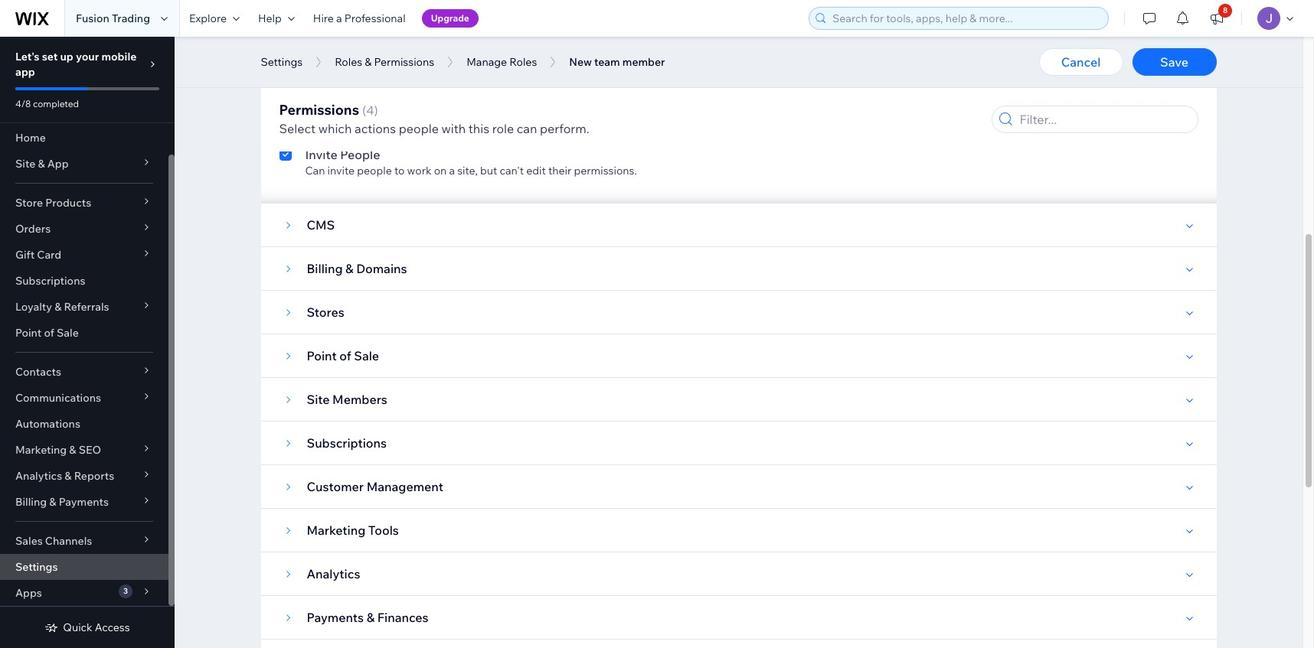 Task type: vqa. For each thing, say whether or not it's contained in the screenshot.
Billing & Payments dropdown button on the left bottom
yes



Task type: describe. For each thing, give the bounding box(es) containing it.
& for seo
[[69, 444, 76, 457]]

permissions inside "button"
[[374, 55, 435, 69]]

invite people can invite people to work on a site, but can't edit their permissions.
[[305, 147, 637, 178]]

marketing for marketing tools
[[307, 523, 366, 539]]

contacts
[[15, 365, 61, 379]]

save button
[[1133, 48, 1217, 76]]

4
[[366, 103, 374, 118]]

cancel
[[1062, 54, 1101, 70]]

automations link
[[0, 411, 169, 437]]

payments inside dropdown button
[[59, 496, 109, 509]]

stores
[[307, 305, 344, 320]]

access
[[95, 621, 130, 635]]

completed
[[33, 98, 79, 110]]

set
[[42, 50, 58, 64]]

can
[[305, 164, 325, 178]]

members
[[333, 392, 388, 408]]

perform.
[[540, 121, 590, 136]]

but
[[480, 164, 497, 178]]

site,
[[458, 164, 478, 178]]

& for domains
[[346, 261, 354, 277]]

sites ( 1 )
[[307, 63, 353, 78]]

fusion
[[76, 11, 109, 25]]

app
[[47, 157, 69, 171]]

finances
[[378, 611, 429, 626]]

referrals
[[64, 300, 109, 314]]

can't
[[500, 164, 524, 178]]

invite
[[328, 164, 355, 178]]

select all
[[305, 106, 353, 120]]

loyalty
[[15, 300, 52, 314]]

which
[[318, 121, 352, 136]]

products
[[45, 196, 91, 210]]

communications button
[[0, 385, 169, 411]]

) for permissions
[[374, 103, 378, 118]]

subscriptions link
[[0, 268, 169, 294]]

marketing for marketing & seo
[[15, 444, 67, 457]]

manage
[[467, 55, 507, 69]]

mobile
[[101, 50, 137, 64]]

all
[[340, 106, 353, 120]]

1
[[343, 63, 349, 78]]

sites
[[307, 63, 336, 78]]

your
[[76, 50, 99, 64]]

sales channels
[[15, 535, 92, 549]]

fusion trading
[[76, 11, 150, 25]]

4/8
[[15, 98, 31, 110]]

point of sale link
[[0, 320, 169, 346]]

a inside invite people can invite people to work on a site, but can't edit their permissions.
[[449, 164, 455, 178]]

site & app
[[15, 157, 69, 171]]

1 horizontal spatial subscriptions
[[307, 436, 387, 451]]

quick access button
[[45, 621, 130, 635]]

apps
[[15, 587, 42, 601]]

point of sale inside "link"
[[15, 326, 79, 340]]

management
[[367, 480, 444, 495]]

work
[[407, 164, 432, 178]]

upgrade button
[[422, 9, 479, 28]]

upgrade
[[431, 12, 470, 24]]

4/8 completed
[[15, 98, 79, 110]]

roles & permissions button
[[327, 51, 442, 74]]

settings link
[[0, 555, 169, 581]]

Search for tools, apps, help & more... field
[[828, 8, 1104, 29]]

analytics for analytics
[[307, 567, 360, 582]]

people inside invite people can invite people to work on a site, but can't edit their permissions.
[[357, 164, 392, 178]]

Filter... field
[[1015, 106, 1193, 133]]

settings button
[[253, 51, 310, 74]]

this
[[469, 121, 490, 136]]

site for site members
[[307, 392, 330, 408]]

card
[[37, 248, 61, 262]]

) for sites
[[349, 63, 353, 78]]

marketing tools
[[307, 523, 399, 539]]

( for permissions
[[362, 103, 366, 118]]

trading
[[112, 11, 150, 25]]

actions
[[355, 121, 396, 136]]

& for reports
[[65, 470, 72, 483]]

8 button
[[1200, 0, 1234, 37]]

site members
[[307, 392, 388, 408]]

sales
[[15, 535, 43, 549]]

home
[[15, 131, 46, 145]]

edit
[[526, 164, 546, 178]]

new team member button
[[562, 51, 673, 74]]

quick
[[63, 621, 92, 635]]

role
[[492, 121, 514, 136]]

1 vertical spatial of
[[340, 349, 351, 364]]

up
[[60, 50, 73, 64]]

roles & permissions
[[335, 55, 435, 69]]

permissions.
[[574, 164, 637, 178]]

orders button
[[0, 216, 169, 242]]

cancel button
[[1039, 48, 1123, 76]]



Task type: locate. For each thing, give the bounding box(es) containing it.
8
[[1223, 5, 1228, 15]]

& for finances
[[367, 611, 375, 626]]

1 horizontal spatial site
[[307, 392, 330, 408]]

let's set up your mobile app
[[15, 50, 137, 79]]

1 vertical spatial (
[[362, 103, 366, 118]]

a right on
[[449, 164, 455, 178]]

1 horizontal spatial payments
[[307, 611, 364, 626]]

payments left finances
[[307, 611, 364, 626]]

( inside "permissions ( 4 ) select which actions people with this role can perform."
[[362, 103, 366, 118]]

1 horizontal spatial analytics
[[307, 567, 360, 582]]

customer management
[[307, 480, 444, 495]]

0 horizontal spatial roles
[[335, 55, 362, 69]]

0 horizontal spatial analytics
[[15, 470, 62, 483]]

analytics inside dropdown button
[[15, 470, 62, 483]]

& for referrals
[[55, 300, 62, 314]]

1 horizontal spatial people
[[399, 121, 439, 136]]

& down the analytics & reports
[[49, 496, 56, 509]]

billing
[[307, 261, 343, 277], [15, 496, 47, 509]]

sales channels button
[[0, 529, 169, 555]]

manage roles button
[[459, 51, 545, 74]]

(
[[339, 63, 343, 78], [362, 103, 366, 118]]

0 horizontal spatial point
[[15, 326, 42, 340]]

payments & finances
[[307, 611, 429, 626]]

& left seo
[[69, 444, 76, 457]]

1 roles from the left
[[335, 55, 362, 69]]

subscriptions
[[15, 274, 85, 288], [307, 436, 387, 451]]

site down home
[[15, 157, 35, 171]]

1 vertical spatial point
[[307, 349, 337, 364]]

permissions down professional
[[374, 55, 435, 69]]

hire
[[313, 11, 334, 25]]

0 vertical spatial payments
[[59, 496, 109, 509]]

people down people
[[357, 164, 392, 178]]

permissions inside "permissions ( 4 ) select which actions people with this role can perform."
[[279, 101, 359, 119]]

( right 'sites'
[[339, 63, 343, 78]]

1 horizontal spatial (
[[362, 103, 366, 118]]

marketing down customer
[[307, 523, 366, 539]]

invite
[[305, 147, 338, 162]]

billing & payments
[[15, 496, 109, 509]]

gift
[[15, 248, 35, 262]]

& left reports
[[65, 470, 72, 483]]

1 vertical spatial billing
[[15, 496, 47, 509]]

( right all in the top of the page
[[362, 103, 366, 118]]

1 vertical spatial analytics
[[307, 567, 360, 582]]

sale
[[57, 326, 79, 340], [354, 349, 379, 364]]

& for app
[[38, 157, 45, 171]]

select inside "permissions ( 4 ) select which actions people with this role can perform."
[[279, 121, 316, 136]]

point of sale
[[15, 326, 79, 340], [307, 349, 379, 364]]

to
[[394, 164, 405, 178]]

point
[[15, 326, 42, 340], [307, 349, 337, 364]]

0 horizontal spatial people
[[357, 164, 392, 178]]

0 vertical spatial subscriptions
[[15, 274, 85, 288]]

analytics down marketing tools
[[307, 567, 360, 582]]

0 vertical spatial billing
[[307, 261, 343, 277]]

site & app button
[[0, 151, 169, 177]]

sale down loyalty & referrals
[[57, 326, 79, 340]]

0 vertical spatial point of sale
[[15, 326, 79, 340]]

& left app
[[38, 157, 45, 171]]

1 horizontal spatial sale
[[354, 349, 379, 364]]

settings for settings button
[[261, 55, 303, 69]]

can
[[517, 121, 537, 136]]

settings for settings "link"
[[15, 561, 58, 575]]

0 vertical spatial select
[[305, 106, 338, 120]]

site inside dropdown button
[[15, 157, 35, 171]]

0 vertical spatial of
[[44, 326, 54, 340]]

sale inside "link"
[[57, 326, 79, 340]]

1 horizontal spatial marketing
[[307, 523, 366, 539]]

1 vertical spatial permissions
[[279, 101, 359, 119]]

help button
[[249, 0, 304, 37]]

0 horizontal spatial billing
[[15, 496, 47, 509]]

marketing inside popup button
[[15, 444, 67, 457]]

0 vertical spatial site
[[15, 157, 35, 171]]

let's
[[15, 50, 40, 64]]

None checkbox
[[279, 146, 292, 178]]

0 vertical spatial settings
[[261, 55, 303, 69]]

point down stores
[[307, 349, 337, 364]]

point down loyalty on the top left of the page
[[15, 326, 42, 340]]

0 horizontal spatial payments
[[59, 496, 109, 509]]

1 vertical spatial )
[[374, 103, 378, 118]]

people inside "permissions ( 4 ) select which actions people with this role can perform."
[[399, 121, 439, 136]]

1 vertical spatial sale
[[354, 349, 379, 364]]

0 horizontal spatial of
[[44, 326, 54, 340]]

& inside popup button
[[69, 444, 76, 457]]

1 vertical spatial select
[[279, 121, 316, 136]]

3
[[123, 587, 128, 597]]

0 horizontal spatial settings
[[15, 561, 58, 575]]

site left members
[[307, 392, 330, 408]]

marketing & seo
[[15, 444, 101, 457]]

analytics
[[15, 470, 62, 483], [307, 567, 360, 582]]

roles inside "button"
[[335, 55, 362, 69]]

1 horizontal spatial permissions
[[374, 55, 435, 69]]

0 horizontal spatial subscriptions
[[15, 274, 85, 288]]

& right loyalty on the top left of the page
[[55, 300, 62, 314]]

1 horizontal spatial point
[[307, 349, 337, 364]]

sidebar element
[[0, 37, 175, 649]]

hire a professional link
[[304, 0, 415, 37]]

1 horizontal spatial billing
[[307, 261, 343, 277]]

of up site members
[[340, 349, 351, 364]]

settings left 'sites'
[[261, 55, 303, 69]]

roles
[[335, 55, 362, 69], [510, 55, 537, 69]]

) up actions
[[374, 103, 378, 118]]

0 vertical spatial )
[[349, 63, 353, 78]]

0 vertical spatial marketing
[[15, 444, 67, 457]]

explore
[[189, 11, 227, 25]]

app
[[15, 65, 35, 79]]

0 vertical spatial point
[[15, 326, 42, 340]]

home link
[[0, 125, 169, 151]]

1 vertical spatial marketing
[[307, 523, 366, 539]]

with
[[442, 121, 466, 136]]

team
[[595, 55, 620, 69]]

0 horizontal spatial marketing
[[15, 444, 67, 457]]

gift card button
[[0, 242, 169, 268]]

0 horizontal spatial (
[[339, 63, 343, 78]]

0 vertical spatial people
[[399, 121, 439, 136]]

0 vertical spatial permissions
[[374, 55, 435, 69]]

1 horizontal spatial of
[[340, 349, 351, 364]]

subscriptions down site members
[[307, 436, 387, 451]]

settings
[[261, 55, 303, 69], [15, 561, 58, 575]]

1 horizontal spatial settings
[[261, 55, 303, 69]]

seo
[[79, 444, 101, 457]]

customer
[[307, 480, 364, 495]]

1 horizontal spatial )
[[374, 103, 378, 118]]

sale up members
[[354, 349, 379, 364]]

roles inside button
[[510, 55, 537, 69]]

1 vertical spatial settings
[[15, 561, 58, 575]]

1 vertical spatial people
[[357, 164, 392, 178]]

billing & domains
[[307, 261, 407, 277]]

help
[[258, 11, 282, 25]]

payments down analytics & reports dropdown button
[[59, 496, 109, 509]]

store products button
[[0, 190, 169, 216]]

& for payments
[[49, 496, 56, 509]]

point of sale down loyalty on the top left of the page
[[15, 326, 79, 340]]

1 vertical spatial a
[[449, 164, 455, 178]]

1 vertical spatial point of sale
[[307, 349, 379, 364]]

0 horizontal spatial site
[[15, 157, 35, 171]]

people
[[399, 121, 439, 136], [357, 164, 392, 178]]

automations
[[15, 418, 80, 431]]

&
[[365, 55, 372, 69], [38, 157, 45, 171], [346, 261, 354, 277], [55, 300, 62, 314], [69, 444, 76, 457], [65, 470, 72, 483], [49, 496, 56, 509], [367, 611, 375, 626]]

0 horizontal spatial permissions
[[279, 101, 359, 119]]

permissions up which
[[279, 101, 359, 119]]

cms
[[307, 218, 335, 233]]

billing up stores
[[307, 261, 343, 277]]

0 vertical spatial sale
[[57, 326, 79, 340]]

settings down the sales
[[15, 561, 58, 575]]

billing for billing & domains
[[307, 261, 343, 277]]

& left finances
[[367, 611, 375, 626]]

( for sites
[[339, 63, 343, 78]]

store
[[15, 196, 43, 210]]

loyalty & referrals
[[15, 300, 109, 314]]

subscriptions down card
[[15, 274, 85, 288]]

point of sale up site members
[[307, 349, 379, 364]]

select
[[305, 106, 338, 120], [279, 121, 316, 136]]

of inside "link"
[[44, 326, 54, 340]]

1 horizontal spatial a
[[449, 164, 455, 178]]

domains
[[356, 261, 407, 277]]

1 vertical spatial site
[[307, 392, 330, 408]]

professional
[[345, 11, 406, 25]]

& right 1
[[365, 55, 372, 69]]

gift card
[[15, 248, 61, 262]]

select up invite
[[279, 121, 316, 136]]

1 vertical spatial payments
[[307, 611, 364, 626]]

permissions ( 4 ) select which actions people with this role can perform.
[[279, 101, 590, 136]]

loyalty & referrals button
[[0, 294, 169, 320]]

& left domains
[[346, 261, 354, 277]]

of
[[44, 326, 54, 340], [340, 349, 351, 364]]

billing up the sales
[[15, 496, 47, 509]]

analytics for analytics & reports
[[15, 470, 62, 483]]

site
[[15, 157, 35, 171], [307, 392, 330, 408]]

select up which
[[305, 106, 338, 120]]

analytics down "marketing & seo"
[[15, 470, 62, 483]]

2 roles from the left
[[510, 55, 537, 69]]

billing & payments button
[[0, 490, 169, 516]]

hire a professional
[[313, 11, 406, 25]]

settings inside settings button
[[261, 55, 303, 69]]

marketing & seo button
[[0, 437, 169, 463]]

) inside "permissions ( 4 ) select which actions people with this role can perform."
[[374, 103, 378, 118]]

0 vertical spatial a
[[336, 11, 342, 25]]

billing for billing & payments
[[15, 496, 47, 509]]

0 horizontal spatial sale
[[57, 326, 79, 340]]

1 horizontal spatial point of sale
[[307, 349, 379, 364]]

marketing down automations
[[15, 444, 67, 457]]

manage roles
[[467, 55, 537, 69]]

people
[[340, 147, 380, 162]]

settings inside settings "link"
[[15, 561, 58, 575]]

& inside "button"
[[365, 55, 372, 69]]

save
[[1161, 54, 1189, 70]]

contacts button
[[0, 359, 169, 385]]

billing inside billing & payments dropdown button
[[15, 496, 47, 509]]

people left with
[[399, 121, 439, 136]]

new team member
[[569, 55, 665, 69]]

None checkbox
[[279, 106, 292, 124]]

0 horizontal spatial point of sale
[[15, 326, 79, 340]]

payments
[[59, 496, 109, 509], [307, 611, 364, 626]]

channels
[[45, 535, 92, 549]]

) right 'sites'
[[349, 63, 353, 78]]

orders
[[15, 222, 51, 236]]

reports
[[74, 470, 114, 483]]

point inside "link"
[[15, 326, 42, 340]]

1 vertical spatial subscriptions
[[307, 436, 387, 451]]

& for permissions
[[365, 55, 372, 69]]

0 horizontal spatial a
[[336, 11, 342, 25]]

site for site & app
[[15, 157, 35, 171]]

1 horizontal spatial roles
[[510, 55, 537, 69]]

new
[[569, 55, 592, 69]]

a right "hire"
[[336, 11, 342, 25]]

of down loyalty & referrals
[[44, 326, 54, 340]]

store products
[[15, 196, 91, 210]]

subscriptions inside sidebar "element"
[[15, 274, 85, 288]]

0 horizontal spatial )
[[349, 63, 353, 78]]

tools
[[368, 523, 399, 539]]

member
[[623, 55, 665, 69]]

0 vertical spatial analytics
[[15, 470, 62, 483]]

0 vertical spatial (
[[339, 63, 343, 78]]



